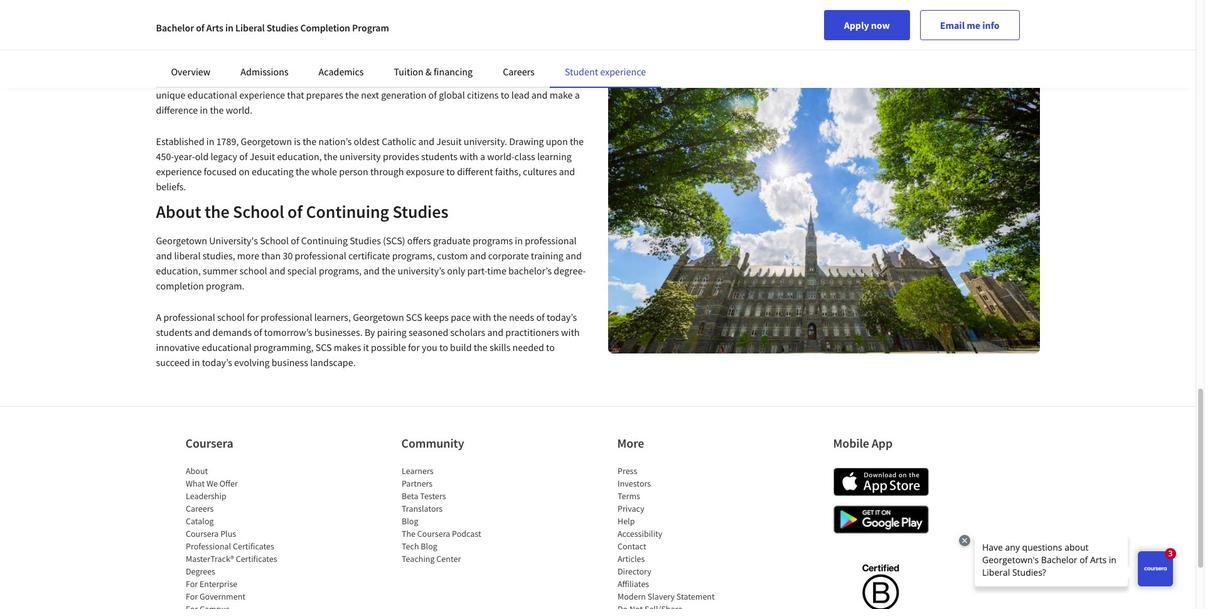 Task type: locate. For each thing, give the bounding box(es) containing it.
0 vertical spatial continuing
[[306, 200, 389, 223]]

students up exposure at the left
[[421, 150, 458, 163]]

0 vertical spatial educational
[[188, 89, 237, 101]]

to left lead in the top of the page
[[501, 89, 510, 101]]

for
[[186, 578, 198, 590], [186, 591, 198, 602]]

testers
[[420, 491, 446, 502]]

the right upon
[[570, 135, 584, 148]]

georgetown down liberal
[[205, 40, 296, 62]]

the coursera podcast link
[[402, 528, 481, 539]]

2 horizontal spatial a
[[575, 89, 580, 101]]

world.
[[226, 104, 253, 116]]

education,
[[277, 150, 322, 163], [156, 264, 201, 277]]

in right arts
[[225, 21, 234, 34]]

georgetown inside established in 1789, georgetown is the nation's oldest catholic and jesuit university. drawing upon the 450-year-old legacy of jesuit education, the university provides students with a world-class learning experience focused on educating the whole person through exposure to different faiths, cultures and beliefs.
[[241, 135, 292, 148]]

2 vertical spatial with
[[561, 326, 580, 339]]

the down certificate
[[382, 264, 396, 277]]

in right the difference
[[200, 104, 208, 116]]

school down more
[[240, 264, 267, 277]]

students inside "a professional school for professional learners, georgetown scs keeps pace with the needs of today's students and demands of tomorrow's businesses. by pairing seasoned scholars and practitioners with innovative educational programming, scs makes it possible for you to build the skills needed to succeed in today's evolving business landscape."
[[156, 326, 192, 339]]

0 vertical spatial for
[[186, 578, 198, 590]]

with
[[460, 150, 478, 163], [473, 311, 491, 323], [561, 326, 580, 339]]

0 vertical spatial careers link
[[503, 65, 535, 78]]

to right you
[[440, 341, 448, 354]]

0 horizontal spatial experience
[[156, 165, 202, 178]]

coursera for about what we offer leadership careers catalog coursera plus professional certificates mastertrack® certificates degrees for enterprise for government
[[186, 528, 218, 539]]

list item
[[186, 603, 292, 609], [618, 603, 724, 609]]

coursera inside learners partners beta testers translators blog the coursera podcast tech blog teaching center
[[417, 528, 450, 539]]

georgetown up educating
[[241, 135, 292, 148]]

the left needs
[[493, 311, 507, 323]]

1 horizontal spatial students
[[421, 150, 458, 163]]

about down the "beliefs." at the left top of page
[[156, 200, 201, 223]]

established
[[156, 135, 204, 148]]

list for community
[[402, 465, 508, 565]]

continuing down person
[[306, 200, 389, 223]]

coursera down the catalog at left bottom
[[186, 528, 218, 539]]

1 horizontal spatial education,
[[277, 150, 322, 163]]

certificates down professional certificates link
[[236, 553, 277, 565]]

3 list from the left
[[618, 465, 724, 609]]

tech blog link
[[402, 541, 437, 552]]

1 horizontal spatial studies
[[350, 234, 381, 247]]

2 horizontal spatial list
[[618, 465, 724, 609]]

2 vertical spatial studies
[[350, 234, 381, 247]]

1 vertical spatial education,
[[156, 264, 201, 277]]

than
[[261, 249, 281, 262]]

1 vertical spatial for
[[186, 591, 198, 602]]

educational inside 'georgetown university is one of the world's leading academic and research institutions, offering a unique educational experience that prepares the next generation of global citizens to lead and make a difference in the world.'
[[188, 89, 237, 101]]

and up degree-
[[566, 249, 582, 262]]

educational inside "a professional school for professional learners, georgetown scs keeps pace with the needs of today's students and demands of tomorrow's businesses. by pairing seasoned scholars and practitioners with innovative educational programming, scs makes it possible for you to build the skills needed to succeed in today's evolving business landscape."
[[202, 341, 252, 354]]

in up corporate
[[515, 234, 523, 247]]

a
[[557, 74, 563, 86], [575, 89, 580, 101], [480, 150, 485, 163]]

skills
[[490, 341, 511, 354]]

educational
[[188, 89, 237, 101], [202, 341, 252, 354]]

studies for of
[[267, 21, 298, 34]]

today's up the practitioners
[[547, 311, 577, 323]]

is left nation's
[[294, 135, 301, 148]]

pairing
[[377, 326, 407, 339]]

1 vertical spatial about
[[156, 200, 201, 223]]

0 vertical spatial with
[[460, 150, 478, 163]]

0 horizontal spatial list
[[186, 465, 292, 609]]

1 horizontal spatial blog
[[421, 541, 437, 552]]

education, inside georgetown university's school of continuing studies (scs) offers graduate programs in professional and liberal studies, more than 30 professional certificate programs, custom and corporate training and education, summer school and special programs, and the university's only part-time bachelor's degree- completion program.
[[156, 264, 201, 277]]

1 vertical spatial careers
[[186, 503, 213, 514]]

0 horizontal spatial programs,
[[319, 264, 362, 277]]

0 horizontal spatial studies
[[267, 21, 298, 34]]

with right the practitioners
[[561, 326, 580, 339]]

georgetown up liberal
[[156, 234, 207, 247]]

articles link
[[618, 553, 645, 565]]

landscape.
[[310, 356, 356, 369]]

for down for enterprise link
[[186, 591, 198, 602]]

is
[[254, 74, 260, 86], [294, 135, 301, 148]]

1 list item from the left
[[186, 603, 292, 609]]

programming,
[[254, 341, 314, 354]]

georgetown university is one of the world's leading academic and research institutions, offering a unique educational experience that prepares the next generation of global citizens to lead and make a difference in the world.
[[156, 74, 580, 116]]

school up than
[[260, 234, 289, 247]]

0 horizontal spatial careers link
[[186, 503, 213, 514]]

school for the
[[233, 200, 284, 223]]

0 vertical spatial school
[[240, 264, 267, 277]]

for
[[247, 311, 259, 323], [408, 341, 420, 354]]

about inside about what we offer leadership careers catalog coursera plus professional certificates mastertrack® certificates degrees for enterprise for government
[[186, 465, 208, 477]]

1 vertical spatial today's
[[202, 356, 232, 369]]

with up different
[[460, 150, 478, 163]]

and down offering
[[532, 89, 548, 101]]

a
[[156, 311, 162, 323]]

1 for from the top
[[186, 578, 198, 590]]

2 vertical spatial a
[[480, 150, 485, 163]]

in left "1789,"
[[206, 135, 214, 148]]

list containing learners
[[402, 465, 508, 565]]

&
[[426, 65, 432, 78]]

studies up certificate
[[350, 234, 381, 247]]

jesuit up educating
[[250, 150, 275, 163]]

succeed
[[156, 356, 190, 369]]

careers link
[[503, 65, 535, 78], [186, 503, 213, 514]]

needs
[[509, 311, 534, 323]]

slavery
[[648, 591, 675, 602]]

a inside established in 1789, georgetown is the nation's oldest catholic and jesuit university. drawing upon the 450-year-old legacy of jesuit education, the university provides students with a world-class learning experience focused on educating the whole person through exposure to different faiths, cultures and beliefs.
[[480, 150, 485, 163]]

generation
[[381, 89, 427, 101]]

0 vertical spatial about
[[156, 40, 201, 62]]

1 horizontal spatial university
[[300, 40, 376, 62]]

jesuit left university.
[[437, 135, 462, 148]]

coursera up about link
[[186, 435, 233, 451]]

school up university's
[[233, 200, 284, 223]]

research
[[433, 74, 469, 86]]

0 vertical spatial is
[[254, 74, 260, 86]]

government
[[199, 591, 245, 602]]

0 vertical spatial jesuit
[[437, 135, 462, 148]]

2 horizontal spatial experience
[[600, 65, 646, 78]]

0 vertical spatial careers
[[503, 65, 535, 78]]

experience right student
[[600, 65, 646, 78]]

2 list from the left
[[402, 465, 508, 565]]

programs, down certificate
[[319, 264, 362, 277]]

privacy link
[[618, 503, 644, 514]]

podcast
[[452, 528, 481, 539]]

by
[[365, 326, 375, 339]]

today's
[[547, 311, 577, 323], [202, 356, 232, 369]]

whole
[[312, 165, 337, 178]]

completion
[[300, 21, 350, 34]]

drawing
[[509, 135, 544, 148]]

with up scholars
[[473, 311, 491, 323]]

students up the innovative
[[156, 326, 192, 339]]

careers
[[503, 65, 535, 78], [186, 503, 213, 514]]

0 vertical spatial students
[[421, 150, 458, 163]]

teaching
[[402, 553, 435, 565]]

scs up the 'seasoned'
[[406, 311, 422, 323]]

educational down demands
[[202, 341, 252, 354]]

georgetown up by
[[353, 311, 404, 323]]

mastertrack® certificates link
[[186, 553, 277, 565]]

for up demands
[[247, 311, 259, 323]]

a right make on the top left of the page
[[575, 89, 580, 101]]

school up demands
[[217, 311, 245, 323]]

experience down year-
[[156, 165, 202, 178]]

and up generation
[[415, 74, 431, 86]]

the left world.
[[210, 104, 224, 116]]

school inside georgetown university's school of continuing studies (scs) offers graduate programs in professional and liberal studies, more than 30 professional certificate programs, custom and corporate training and education, summer school and special programs, and the university's only part-time bachelor's degree- completion program.
[[240, 264, 267, 277]]

education, inside established in 1789, georgetown is the nation's oldest catholic and jesuit university. drawing upon the 450-year-old legacy of jesuit education, the university provides students with a world-class learning experience focused on educating the whole person through exposure to different faiths, cultures and beliefs.
[[277, 150, 322, 163]]

in inside 'georgetown university is one of the world's leading academic and research institutions, offering a unique educational experience that prepares the next generation of global citizens to lead and make a difference in the world.'
[[200, 104, 208, 116]]

is left one
[[254, 74, 260, 86]]

a up make on the top left of the page
[[557, 74, 563, 86]]

affiliates link
[[618, 578, 649, 590]]

1 vertical spatial experience
[[239, 89, 285, 101]]

university up world.
[[209, 74, 252, 86]]

0 horizontal spatial education,
[[156, 264, 201, 277]]

about for about the school of continuing studies
[[156, 200, 201, 223]]

experience down one
[[239, 89, 285, 101]]

1 vertical spatial a
[[575, 89, 580, 101]]

1 vertical spatial university
[[209, 74, 252, 86]]

one
[[262, 74, 278, 86]]

studies for the
[[393, 200, 449, 223]]

0 vertical spatial school
[[233, 200, 284, 223]]

and right catholic
[[418, 135, 435, 148]]

0 horizontal spatial scs
[[316, 341, 332, 354]]

1 vertical spatial studies
[[393, 200, 449, 223]]

2 vertical spatial experience
[[156, 165, 202, 178]]

education, up whole
[[277, 150, 322, 163]]

0 horizontal spatial jesuit
[[250, 150, 275, 163]]

1 vertical spatial blog
[[421, 541, 437, 552]]

for left you
[[408, 341, 420, 354]]

1 horizontal spatial today's
[[547, 311, 577, 323]]

list for coursera
[[186, 465, 292, 609]]

learners,
[[314, 311, 351, 323]]

oldest
[[354, 135, 380, 148]]

is inside 'georgetown university is one of the world's leading academic and research institutions, offering a unique educational experience that prepares the next generation of global citizens to lead and make a difference in the world.'
[[254, 74, 260, 86]]

for down degrees
[[186, 578, 198, 590]]

time
[[487, 264, 507, 277]]

the left nation's
[[303, 135, 317, 148]]

careers link up lead in the top of the page
[[503, 65, 535, 78]]

1 vertical spatial continuing
[[301, 234, 348, 247]]

careers link up catalog link
[[186, 503, 213, 514]]

certificates up mastertrack® certificates link
[[233, 541, 274, 552]]

apply now
[[844, 19, 890, 31]]

modern slavery statement link
[[618, 591, 715, 602]]

student experience
[[565, 65, 646, 78]]

1 vertical spatial programs,
[[319, 264, 362, 277]]

training
[[531, 249, 564, 262]]

0 horizontal spatial is
[[254, 74, 260, 86]]

and left liberal
[[156, 249, 172, 262]]

to left different
[[447, 165, 455, 178]]

provides
[[383, 150, 419, 163]]

continuing for the
[[306, 200, 389, 223]]

georgetown up 'unique'
[[156, 74, 207, 86]]

list item for more
[[618, 603, 724, 609]]

georgetown inside georgetown university's school of continuing studies (scs) offers graduate programs in professional and liberal studies, more than 30 professional certificate programs, custom and corporate training and education, summer school and special programs, and the university's only part-time bachelor's degree- completion program.
[[156, 234, 207, 247]]

1 horizontal spatial careers
[[503, 65, 535, 78]]

summer
[[203, 264, 238, 277]]

download on the app store image
[[834, 468, 929, 496]]

school inside georgetown university's school of continuing studies (scs) offers graduate programs in professional and liberal studies, more than 30 professional certificate programs, custom and corporate training and education, summer school and special programs, and the university's only part-time bachelor's degree- completion program.
[[260, 234, 289, 247]]

1 vertical spatial school
[[217, 311, 245, 323]]

scs up landscape. on the bottom left of page
[[316, 341, 332, 354]]

student experience link
[[565, 65, 646, 78]]

1 horizontal spatial list
[[402, 465, 508, 565]]

0 vertical spatial studies
[[267, 21, 298, 34]]

a down university.
[[480, 150, 485, 163]]

careers up catalog link
[[186, 503, 213, 514]]

contact
[[618, 541, 646, 552]]

tuition & financing
[[394, 65, 473, 78]]

logo of certified b corporation image
[[855, 557, 907, 609]]

continuing inside georgetown university's school of continuing studies (scs) offers graduate programs in professional and liberal studies, more than 30 professional certificate programs, custom and corporate training and education, summer school and special programs, and the university's only part-time bachelor's degree- completion program.
[[301, 234, 348, 247]]

professional
[[525, 234, 577, 247], [295, 249, 347, 262], [164, 311, 215, 323], [261, 311, 312, 323]]

blog up the at the left of page
[[402, 516, 418, 527]]

1 vertical spatial school
[[260, 234, 289, 247]]

continuing down about the school of continuing studies
[[301, 234, 348, 247]]

catalog
[[186, 516, 214, 527]]

in inside georgetown university's school of continuing studies (scs) offers graduate programs in professional and liberal studies, more than 30 professional certificate programs, custom and corporate training and education, summer school and special programs, and the university's only part-time bachelor's degree- completion program.
[[515, 234, 523, 247]]

school
[[240, 264, 267, 277], [217, 311, 245, 323]]

university up academics
[[300, 40, 376, 62]]

0 horizontal spatial students
[[156, 326, 192, 339]]

blog up teaching center link
[[421, 541, 437, 552]]

school inside "a professional school for professional learners, georgetown scs keeps pace with the needs of today's students and demands of tomorrow's businesses. by pairing seasoned scholars and practitioners with innovative educational programming, scs makes it possible for you to build the skills needed to succeed in today's evolving business landscape."
[[217, 311, 245, 323]]

1 horizontal spatial a
[[557, 74, 563, 86]]

education, up completion at the top of the page
[[156, 264, 201, 277]]

1 horizontal spatial is
[[294, 135, 301, 148]]

about
[[156, 40, 201, 62], [156, 200, 201, 223], [186, 465, 208, 477]]

1 list from the left
[[186, 465, 292, 609]]

about up what
[[186, 465, 208, 477]]

today's down demands
[[202, 356, 232, 369]]

0 vertical spatial for
[[247, 311, 259, 323]]

in right succeed at the left of the page
[[192, 356, 200, 369]]

list containing press
[[618, 465, 724, 609]]

programs, down offers
[[392, 249, 435, 262]]

1 vertical spatial students
[[156, 326, 192, 339]]

seasoned
[[409, 326, 449, 339]]

0 horizontal spatial careers
[[186, 503, 213, 514]]

scs
[[406, 311, 422, 323], [316, 341, 332, 354]]

coursera for learners partners beta testers translators blog the coursera podcast tech blog teaching center
[[417, 528, 450, 539]]

30
[[283, 249, 293, 262]]

careers up lead in the top of the page
[[503, 65, 535, 78]]

difference
[[156, 104, 198, 116]]

learners
[[402, 465, 433, 477]]

coursera up tech blog link
[[417, 528, 450, 539]]

list for more
[[618, 465, 724, 609]]

continuing
[[306, 200, 389, 223], [301, 234, 348, 247]]

450-
[[156, 150, 174, 163]]

coursera inside about what we offer leadership careers catalog coursera plus professional certificates mastertrack® certificates degrees for enterprise for government
[[186, 528, 218, 539]]

list
[[186, 465, 292, 609], [402, 465, 508, 565], [618, 465, 724, 609]]

learners partners beta testers translators blog the coursera podcast tech blog teaching center
[[402, 465, 481, 565]]

year-
[[174, 150, 195, 163]]

partners link
[[402, 478, 432, 489]]

cultures
[[523, 165, 557, 178]]

1 horizontal spatial list item
[[618, 603, 724, 609]]

studies up about georgetown university
[[267, 21, 298, 34]]

the left whole
[[296, 165, 310, 178]]

2 vertical spatial about
[[186, 465, 208, 477]]

0 vertical spatial a
[[557, 74, 563, 86]]

1 horizontal spatial for
[[408, 341, 420, 354]]

catalog link
[[186, 516, 214, 527]]

georgetown inside "a professional school for professional learners, georgetown scs keeps pace with the needs of today's students and demands of tomorrow's businesses. by pairing seasoned scholars and practitioners with innovative educational programming, scs makes it possible for you to build the skills needed to succeed in today's evolving business landscape."
[[353, 311, 404, 323]]

0 horizontal spatial list item
[[186, 603, 292, 609]]

to inside established in 1789, georgetown is the nation's oldest catholic and jesuit university. drawing upon the 450-year-old legacy of jesuit education, the university provides students with a world-class learning experience focused on educating the whole person through exposure to different faiths, cultures and beliefs.
[[447, 165, 455, 178]]

about down bachelor
[[156, 40, 201, 62]]

0 vertical spatial blog
[[402, 516, 418, 527]]

list item down government
[[186, 603, 292, 609]]

keeps
[[424, 311, 449, 323]]

is inside established in 1789, georgetown is the nation's oldest catholic and jesuit university. drawing upon the 450-year-old legacy of jesuit education, the university provides students with a world-class learning experience focused on educating the whole person through exposure to different faiths, cultures and beliefs.
[[294, 135, 301, 148]]

educational up world.
[[188, 89, 237, 101]]

1 horizontal spatial experience
[[239, 89, 285, 101]]

0 horizontal spatial a
[[480, 150, 485, 163]]

2 horizontal spatial studies
[[393, 200, 449, 223]]

studies inside georgetown university's school of continuing studies (scs) offers graduate programs in professional and liberal studies, more than 30 professional certificate programs, custom and corporate training and education, summer school and special programs, and the university's only part-time bachelor's degree- completion program.
[[350, 234, 381, 247]]

leading
[[339, 74, 370, 86]]

degree-
[[554, 264, 586, 277]]

me
[[967, 19, 981, 31]]

with inside established in 1789, georgetown is the nation's oldest catholic and jesuit university. drawing upon the 450-year-old legacy of jesuit education, the university provides students with a world-class learning experience focused on educating the whole person through exposure to different faiths, cultures and beliefs.
[[460, 150, 478, 163]]

experience inside established in 1789, georgetown is the nation's oldest catholic and jesuit university. drawing upon the 450-year-old legacy of jesuit education, the university provides students with a world-class learning experience focused on educating the whole person through exposure to different faiths, cultures and beliefs.
[[156, 165, 202, 178]]

0 horizontal spatial blog
[[402, 516, 418, 527]]

financing
[[434, 65, 473, 78]]

1 horizontal spatial programs,
[[392, 249, 435, 262]]

studies up offers
[[393, 200, 449, 223]]

1 vertical spatial is
[[294, 135, 301, 148]]

0 vertical spatial scs
[[406, 311, 422, 323]]

lead
[[512, 89, 530, 101]]

0 horizontal spatial university
[[209, 74, 252, 86]]

what we offer link
[[186, 478, 238, 489]]

list item down modern slavery statement link
[[618, 603, 724, 609]]

articles
[[618, 553, 645, 565]]

get it on google play image
[[834, 506, 929, 534]]

1 vertical spatial educational
[[202, 341, 252, 354]]

2 list item from the left
[[618, 603, 724, 609]]

0 vertical spatial education,
[[277, 150, 322, 163]]

program.
[[206, 280, 245, 292]]

1 vertical spatial for
[[408, 341, 420, 354]]

and up the innovative
[[194, 326, 211, 339]]

the inside georgetown university's school of continuing studies (scs) offers graduate programs in professional and liberal studies, more than 30 professional certificate programs, custom and corporate training and education, summer school and special programs, and the university's only part-time bachelor's degree- completion program.
[[382, 264, 396, 277]]

innovative
[[156, 341, 200, 354]]

list containing about
[[186, 465, 292, 609]]

1 horizontal spatial jesuit
[[437, 135, 462, 148]]

email
[[940, 19, 965, 31]]

and down certificate
[[364, 264, 380, 277]]

accessibility link
[[618, 528, 662, 539]]



Task type: describe. For each thing, give the bounding box(es) containing it.
list item for coursera
[[186, 603, 292, 609]]

on
[[239, 165, 250, 178]]

tuition
[[394, 65, 424, 78]]

1 horizontal spatial scs
[[406, 311, 422, 323]]

1 vertical spatial scs
[[316, 341, 332, 354]]

careers inside about what we offer leadership careers catalog coursera plus professional certificates mastertrack® certificates degrees for enterprise for government
[[186, 503, 213, 514]]

investors link
[[618, 478, 651, 489]]

2 for from the top
[[186, 591, 198, 602]]

programs
[[473, 234, 513, 247]]

beta
[[402, 491, 418, 502]]

professional right a
[[164, 311, 215, 323]]

to right needed
[[546, 341, 555, 354]]

1 horizontal spatial careers link
[[503, 65, 535, 78]]

leadership link
[[186, 491, 226, 502]]

enterprise
[[199, 578, 237, 590]]

academic
[[372, 74, 413, 86]]

0 vertical spatial today's
[[547, 311, 577, 323]]

admissions
[[241, 65, 289, 78]]

and up skills
[[488, 326, 504, 339]]

school for university's
[[260, 234, 289, 247]]

business
[[272, 356, 308, 369]]

program
[[352, 21, 389, 34]]

0 vertical spatial university
[[300, 40, 376, 62]]

1 vertical spatial certificates
[[236, 553, 277, 565]]

liberal
[[174, 249, 201, 262]]

experience inside 'georgetown university is one of the world's leading academic and research institutions, offering a unique educational experience that prepares the next generation of global citizens to lead and make a difference in the world.'
[[239, 89, 285, 101]]

person
[[339, 165, 368, 178]]

established in 1789, georgetown is the nation's oldest catholic and jesuit university. drawing upon the 450-year-old legacy of jesuit education, the university provides students with a world-class learning experience focused on educating the whole person through exposure to different faiths, cultures and beliefs.
[[156, 135, 584, 193]]

only
[[447, 264, 465, 277]]

the left skills
[[474, 341, 488, 354]]

and up part-
[[470, 249, 486, 262]]

0 vertical spatial experience
[[600, 65, 646, 78]]

0 vertical spatial certificates
[[233, 541, 274, 552]]

completion
[[156, 280, 204, 292]]

tech
[[402, 541, 419, 552]]

corporate
[[488, 249, 529, 262]]

privacy
[[618, 503, 644, 514]]

contact link
[[618, 541, 646, 552]]

custom
[[437, 249, 468, 262]]

part-
[[467, 264, 487, 277]]

overview link
[[171, 65, 211, 78]]

community
[[402, 435, 464, 451]]

arts
[[206, 21, 223, 34]]

professional up special
[[295, 249, 347, 262]]

continuing for university's
[[301, 234, 348, 247]]

it
[[363, 341, 369, 354]]

of inside established in 1789, georgetown is the nation's oldest catholic and jesuit university. drawing upon the 450-year-old legacy of jesuit education, the university provides students with a world-class learning experience focused on educating the whole person through exposure to different faiths, cultures and beliefs.
[[239, 150, 248, 163]]

for enterprise link
[[186, 578, 237, 590]]

in inside "a professional school for professional learners, georgetown scs keeps pace with the needs of today's students and demands of tomorrow's businesses. by pairing seasoned scholars and practitioners with innovative educational programming, scs makes it possible for you to build the skills needed to succeed in today's evolving business landscape."
[[192, 356, 200, 369]]

professional
[[186, 541, 231, 552]]

georgetown inside 'georgetown university is one of the world's leading academic and research institutions, offering a unique educational experience that prepares the next generation of global citizens to lead and make a difference in the world.'
[[156, 74, 207, 86]]

offers
[[407, 234, 431, 247]]

the down nation's
[[324, 150, 338, 163]]

different
[[457, 165, 493, 178]]

university.
[[464, 135, 507, 148]]

1 vertical spatial careers link
[[186, 503, 213, 514]]

bachelor
[[156, 21, 194, 34]]

plus
[[220, 528, 236, 539]]

affiliates
[[618, 578, 649, 590]]

studies for university's
[[350, 234, 381, 247]]

teaching center link
[[402, 553, 461, 565]]

about the school of continuing studies
[[156, 200, 449, 223]]

the up university's
[[205, 200, 230, 223]]

nation's
[[319, 135, 352, 148]]

apply
[[844, 19, 869, 31]]

1 vertical spatial jesuit
[[250, 150, 275, 163]]

university's
[[398, 264, 445, 277]]

0 horizontal spatial today's
[[202, 356, 232, 369]]

email me info button
[[920, 10, 1020, 40]]

certificate
[[349, 249, 390, 262]]

offer
[[219, 478, 238, 489]]

professional up training at the top of the page
[[525, 234, 577, 247]]

institutions,
[[471, 74, 521, 86]]

the
[[402, 528, 415, 539]]

0 horizontal spatial for
[[247, 311, 259, 323]]

the down leading
[[345, 89, 359, 101]]

faiths,
[[495, 165, 521, 178]]

mastertrack®
[[186, 553, 234, 565]]

in inside established in 1789, georgetown is the nation's oldest catholic and jesuit university. drawing upon the 450-year-old legacy of jesuit education, the university provides students with a world-class learning experience focused on educating the whole person through exposure to different faiths, cultures and beliefs.
[[206, 135, 214, 148]]

about for about georgetown university
[[156, 40, 201, 62]]

students inside established in 1789, georgetown is the nation's oldest catholic and jesuit university. drawing upon the 450-year-old legacy of jesuit education, the university provides students with a world-class learning experience focused on educating the whole person through exposure to different faiths, cultures and beliefs.
[[421, 150, 458, 163]]

upon
[[546, 135, 568, 148]]

degrees link
[[186, 566, 215, 577]]

help
[[618, 516, 635, 527]]

to inside 'georgetown university is one of the world's leading academic and research institutions, offering a unique educational experience that prepares the next generation of global citizens to lead and make a difference in the world.'
[[501, 89, 510, 101]]

beliefs.
[[156, 180, 186, 193]]

studies,
[[203, 249, 235, 262]]

we
[[206, 478, 218, 489]]

0 vertical spatial programs,
[[392, 249, 435, 262]]

liberal
[[235, 21, 265, 34]]

professional up tomorrow's
[[261, 311, 312, 323]]

bachelor's
[[509, 264, 552, 277]]

1 vertical spatial with
[[473, 311, 491, 323]]

press investors terms privacy help accessibility contact articles directory affiliates modern slavery statement
[[618, 465, 715, 602]]

you
[[422, 341, 438, 354]]

graduate
[[433, 234, 471, 247]]

apply now button
[[824, 10, 910, 40]]

world's
[[306, 74, 337, 86]]

pace
[[451, 311, 471, 323]]

prepares
[[306, 89, 343, 101]]

the up that
[[291, 74, 304, 86]]

center
[[436, 553, 461, 565]]

more
[[618, 435, 644, 451]]

tomorrow's
[[264, 326, 312, 339]]

of inside georgetown university's school of continuing studies (scs) offers graduate programs in professional and liberal studies, more than 30 professional certificate programs, custom and corporate training and education, summer school and special programs, and the university's only part-time bachelor's degree- completion program.
[[291, 234, 299, 247]]

a professional school for professional learners, georgetown scs keeps pace with the needs of today's students and demands of tomorrow's businesses. by pairing seasoned scholars and practitioners with innovative educational programming, scs makes it possible for you to build the skills needed to succeed in today's evolving business landscape.
[[156, 311, 580, 369]]

citizens
[[467, 89, 499, 101]]

scholars
[[451, 326, 486, 339]]

offering
[[523, 74, 555, 86]]

investors
[[618, 478, 651, 489]]

class
[[515, 150, 535, 163]]

email me info
[[940, 19, 1000, 31]]

now
[[871, 19, 890, 31]]

catholic
[[382, 135, 416, 148]]

university inside 'georgetown university is one of the world's leading academic and research institutions, offering a unique educational experience that prepares the next generation of global citizens to lead and make a difference in the world.'
[[209, 74, 252, 86]]

focused
[[204, 165, 237, 178]]

and down learning at the left top
[[559, 165, 575, 178]]

makes
[[334, 341, 361, 354]]

old
[[195, 150, 209, 163]]

about link
[[186, 465, 208, 477]]

info
[[983, 19, 1000, 31]]

and down than
[[269, 264, 285, 277]]



Task type: vqa. For each thing, say whether or not it's contained in the screenshot.
Language
no



